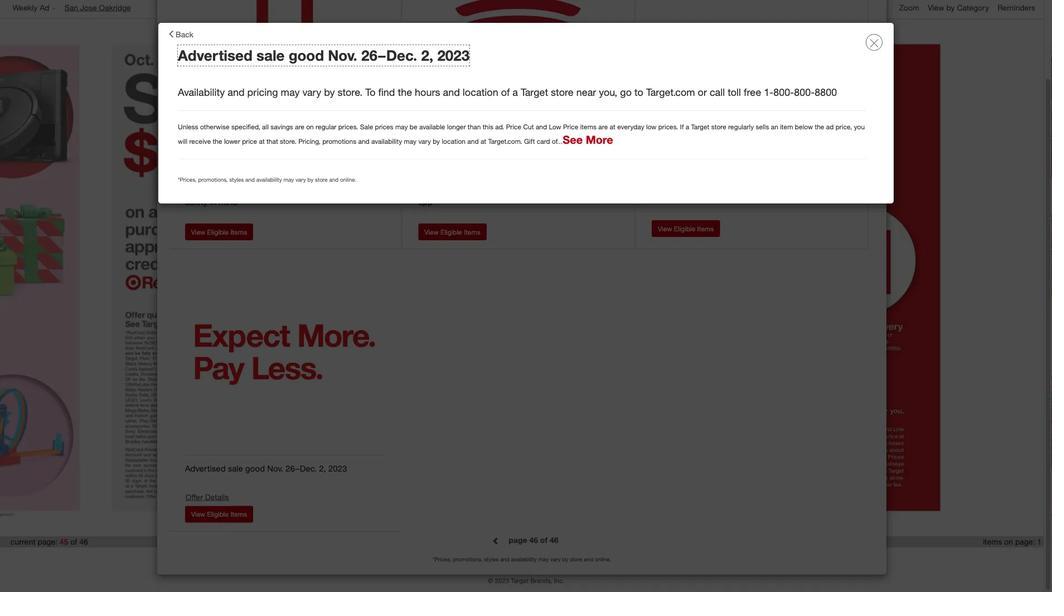 Task type: locate. For each thing, give the bounding box(es) containing it.
26–dec.
[[362, 47, 417, 64], [286, 464, 317, 474]]

prices.
[[338, 123, 358, 131], [659, 123, 679, 131]]

2 horizontal spatial at
[[610, 123, 616, 131]]

1 vertical spatial online.
[[595, 556, 612, 563]]

interest-based ads
[[421, 557, 482, 566]]

get the store to your door with same day delivery image
[[656, 0, 848, 174]]

*
[[178, 176, 180, 183], [433, 556, 435, 563]]

1 horizontal spatial good
[[289, 47, 324, 64]]

with left drive
[[442, 187, 458, 197]]

46
[[530, 536, 538, 546], [550, 536, 559, 546], [79, 537, 88, 547]]

0 vertical spatial availability
[[372, 137, 402, 145]]

1 vertical spatial good
[[245, 464, 265, 474]]

0 horizontal spatial are
[[295, 123, 305, 131]]

2 ca from the left
[[563, 557, 573, 566]]

a up the unless otherwise specified, all savings are on regular prices. sale prices may be available longer than this ad. price cut and low price items are at everyday low prices. if a target store regularly sells an item below the ad price, you will receive the lower price at that store. pricing, promotions and availability may vary by location and at target.com. gift card of...
[[513, 86, 518, 98]]

regular
[[316, 123, 337, 131]]

2023
[[438, 47, 470, 64], [329, 464, 347, 474], [495, 577, 509, 585]]

0 horizontal spatial price
[[506, 123, 522, 131]]

0 vertical spatial 2,
[[422, 47, 434, 64]]

1 vertical spatial advertised
[[185, 464, 226, 474]]

a
[[513, 86, 518, 98], [686, 123, 690, 131]]

©
[[488, 577, 493, 585]]

back button
[[161, 26, 200, 44]]

0 horizontal spatial at
[[259, 137, 265, 145]]

weekly ad
[[13, 3, 49, 12]]

hours
[[415, 86, 440, 98]]

1 vertical spatial 26–dec.
[[286, 464, 317, 474]]

contactless shopping options, enhanced with your safety in mind image
[[189, 0, 381, 174]]

1 vertical spatial on
[[1005, 537, 1014, 547]]

vary up regular
[[303, 86, 321, 98]]

* prices, promotions, styles and availability may vary by store and online. up options,
[[178, 176, 357, 183]]

in left mind
[[210, 197, 217, 207]]

0 vertical spatial nov.
[[328, 47, 358, 64]]

are up more on the top of page
[[599, 123, 608, 131]]

on up pricing,
[[306, 123, 314, 131]]

interest-based ads link
[[421, 557, 482, 566]]

0 horizontal spatial 46
[[79, 537, 88, 547]]

1 vertical spatial sale
[[228, 464, 243, 474]]

2 with from the left
[[442, 187, 458, 197]]

2 prices. from the left
[[659, 123, 679, 131]]

if
[[681, 123, 684, 131]]

view
[[928, 3, 945, 12], [658, 225, 673, 233], [191, 228, 205, 237], [425, 228, 439, 237], [191, 511, 205, 519]]

mind
[[219, 197, 237, 207]]

the left the ad
[[815, 123, 825, 131]]

prices
[[375, 123, 394, 131]]

0 horizontal spatial promotions,
[[198, 176, 228, 183]]

store
[[551, 86, 574, 98], [712, 123, 727, 131], [315, 176, 328, 183], [570, 556, 583, 563]]

800- up the below on the top of page
[[795, 86, 815, 98]]

0 horizontal spatial in
[[210, 197, 217, 207]]

by down available
[[433, 137, 440, 145]]

zoom-in element
[[900, 3, 920, 12]]

46 up act
[[550, 536, 559, 546]]

store. down savings
[[280, 137, 297, 145]]

ccpa image
[[605, 554, 622, 570]]

0 vertical spatial promotions,
[[198, 176, 228, 183]]

1 horizontal spatial on
[[1005, 537, 1014, 547]]

1 vertical spatial location
[[442, 137, 466, 145]]

0 vertical spatial prices,
[[180, 176, 197, 183]]

styles right ads
[[484, 556, 499, 563]]

the inside the order with drive up, always free, only in the target app
[[570, 187, 582, 197]]

and down sale
[[358, 137, 370, 145]]

of
[[501, 86, 510, 98], [541, 536, 548, 546], [70, 537, 77, 547]]

availability down prices
[[372, 137, 402, 145]]

0 horizontal spatial * prices, promotions, styles and availability may vary by store and online.
[[178, 176, 357, 183]]

1 800- from the left
[[774, 86, 795, 98]]

1 horizontal spatial prices.
[[659, 123, 679, 131]]

of...
[[552, 137, 563, 145]]

ca for ca privacy
[[563, 557, 573, 566]]

weekly ad link
[[13, 2, 65, 13]]

and
[[228, 86, 245, 98], [443, 86, 460, 98], [536, 123, 547, 131], [358, 137, 370, 145], [468, 137, 479, 145], [246, 176, 255, 183], [329, 176, 339, 183], [500, 556, 510, 563], [584, 556, 594, 563]]

current
[[11, 537, 35, 547]]

1 vertical spatial a
[[686, 123, 690, 131]]

at down this
[[481, 137, 487, 145]]

1 vertical spatial store.
[[280, 137, 297, 145]]

based
[[448, 557, 468, 566]]

* down 'will'
[[178, 176, 180, 183]]

offer details button
[[185, 491, 233, 507]]

ca privacy
[[563, 557, 597, 566]]

view for contactless shopping options, enhanced with your safety in mind image
[[191, 228, 205, 237]]

of up ad.
[[501, 86, 510, 98]]

the right only
[[570, 187, 582, 197]]

a right if
[[686, 123, 690, 131]]

in right only
[[561, 187, 568, 197]]

styles
[[229, 176, 244, 183], [484, 556, 499, 563]]

0 vertical spatial store.
[[338, 86, 363, 98]]

store up "enhanced"
[[315, 176, 328, 183]]

items left 1
[[984, 537, 1003, 547]]

page 45 image
[[96, 28, 526, 528]]

advertised up offer details
[[185, 464, 226, 474]]

interest-
[[421, 557, 448, 566]]

weekly
[[13, 3, 38, 12]]

more
[[586, 133, 614, 146]]

2,
[[422, 47, 434, 64], [319, 464, 326, 474]]

0 vertical spatial advertised
[[178, 47, 253, 64]]

0 horizontal spatial good
[[245, 464, 265, 474]]

vary
[[303, 86, 321, 98], [419, 137, 431, 145], [296, 176, 306, 183], [551, 556, 561, 563]]

may down be
[[404, 137, 417, 145]]

0 vertical spatial styles
[[229, 176, 244, 183]]

store. left to on the top of page
[[338, 86, 363, 98]]

item
[[781, 123, 794, 131]]

1 horizontal spatial prices,
[[435, 556, 452, 563]]

0 vertical spatial 2023
[[438, 47, 470, 64]]

0 horizontal spatial prices,
[[180, 176, 197, 183]]

target.com
[[647, 86, 696, 98]]

advertised down the "back"
[[178, 47, 253, 64]]

0 horizontal spatial 26–dec.
[[286, 464, 317, 474]]

target right only
[[584, 187, 607, 197]]

order
[[419, 187, 440, 197]]

san
[[65, 3, 78, 12]]

1 horizontal spatial are
[[599, 123, 608, 131]]

on
[[306, 123, 314, 131], [1005, 537, 1014, 547]]

by
[[947, 3, 955, 12], [324, 86, 335, 98], [433, 137, 440, 145], [308, 176, 314, 183], [563, 556, 569, 563]]

sale up pricing
[[257, 47, 285, 64]]

800- right free
[[774, 86, 795, 98]]

1 vertical spatial 2,
[[319, 464, 326, 474]]

0 horizontal spatial 2,
[[319, 464, 326, 474]]

ca right act
[[563, 557, 573, 566]]

prices, left ads
[[435, 556, 452, 563]]

will
[[178, 137, 188, 145]]

1 horizontal spatial page:
[[1016, 537, 1036, 547]]

0 horizontal spatial a
[[513, 86, 518, 98]]

savings
[[271, 123, 293, 131]]

at up more on the top of page
[[610, 123, 616, 131]]

unless
[[178, 123, 198, 131]]

view eligible items
[[658, 225, 714, 233], [191, 228, 247, 237], [425, 228, 481, 237], [191, 511, 247, 519]]

1 page: from the left
[[38, 537, 57, 547]]

at left that
[[259, 137, 265, 145]]

* prices, promotions, styles and availability may vary by store and online. down 'page'
[[433, 556, 612, 563]]

1 horizontal spatial 2,
[[422, 47, 434, 64]]

brands,
[[531, 577, 553, 585]]

2 price from the left
[[563, 123, 579, 131]]

prices. left if
[[659, 123, 679, 131]]

prices. up the promotions
[[338, 123, 358, 131]]

store.
[[338, 86, 363, 98], [280, 137, 297, 145]]

price up see
[[563, 123, 579, 131]]

1 horizontal spatial of
[[501, 86, 510, 98]]

location
[[463, 86, 499, 98], [442, 137, 466, 145]]

advertised sale good nov. 26–dec. 2, 2023 link
[[185, 464, 385, 474]]

location down longer
[[442, 137, 466, 145]]

view eligible items for contactless shopping options, enhanced with your safety in mind image
[[191, 228, 247, 237]]

to
[[366, 86, 376, 98]]

toll
[[728, 86, 742, 98]]

store right act
[[570, 556, 583, 563]]

1 horizontal spatial online.
[[595, 556, 612, 563]]

2 vertical spatial 2023
[[495, 577, 509, 585]]

0 vertical spatial on
[[306, 123, 314, 131]]

location up than
[[463, 86, 499, 98]]

nov.
[[328, 47, 358, 64], [267, 464, 283, 474]]

and left "ccpa" image
[[584, 556, 594, 563]]

contactless shopping options, enhanced with your safety in mind link
[[185, 187, 385, 207]]

availability down 'page'
[[511, 556, 537, 563]]

current page: 45 of 46
[[11, 537, 88, 547]]

2 horizontal spatial availability
[[511, 556, 537, 563]]

0 vertical spatial * prices, promotions, styles and availability may vary by store and online.
[[178, 176, 357, 183]]

pricing
[[248, 86, 278, 98]]

of up act
[[541, 536, 548, 546]]

zoom
[[900, 3, 920, 12]]

1 vertical spatial 2023
[[329, 464, 347, 474]]

0 horizontal spatial online.
[[340, 176, 357, 183]]

low
[[647, 123, 657, 131]]

items for get the store to your door with same day delivery image
[[698, 225, 714, 233]]

page: left 45
[[38, 537, 57, 547]]

46 right 45
[[79, 537, 88, 547]]

0 horizontal spatial 2023
[[329, 464, 347, 474]]

1 vertical spatial *
[[433, 556, 435, 563]]

0 horizontal spatial store.
[[280, 137, 297, 145]]

prices, up contactless
[[180, 176, 197, 183]]

page
[[509, 536, 528, 546]]

and left pricing
[[228, 86, 245, 98]]

with inside contactless shopping options, enhanced with your safety in mind
[[341, 187, 356, 197]]

jose
[[80, 3, 97, 12]]

are up pricing,
[[295, 123, 305, 131]]

with left your
[[341, 187, 356, 197]]

price right ad.
[[506, 123, 522, 131]]

order with drive up, always free, only in the target app image
[[423, 0, 614, 174]]

styles up shopping
[[229, 176, 244, 183]]

items on page: 1
[[984, 537, 1042, 547]]

view eligible items for get the store to your door with same day delivery image
[[658, 225, 714, 233]]

view for get the store to your door with same day delivery image
[[658, 225, 673, 233]]

0 horizontal spatial nov.
[[267, 464, 283, 474]]

shopping
[[232, 187, 267, 197]]

1 vertical spatial promotions,
[[453, 556, 483, 563]]

and right the hours
[[443, 86, 460, 98]]

page: left 1
[[1016, 537, 1036, 547]]

0 horizontal spatial prices.
[[338, 123, 358, 131]]

availability up options,
[[256, 176, 282, 183]]

vary down available
[[419, 137, 431, 145]]

always
[[497, 187, 522, 197]]

0 horizontal spatial sale
[[228, 464, 243, 474]]

items for order with drive up, always free, only in the target app image
[[464, 228, 481, 237]]

1 horizontal spatial nov.
[[328, 47, 358, 64]]

2 vertical spatial availability
[[511, 556, 537, 563]]

0 horizontal spatial with
[[341, 187, 356, 197]]

target
[[521, 86, 549, 98], [692, 123, 710, 131], [584, 187, 607, 197], [511, 577, 529, 585]]

0 horizontal spatial on
[[306, 123, 314, 131]]

1 horizontal spatial *
[[433, 556, 435, 563]]

0 vertical spatial online.
[[340, 176, 357, 183]]

on left 1
[[1005, 537, 1014, 547]]

page 44 image
[[0, 28, 96, 528]]

in inside contactless shopping options, enhanced with your safety in mind
[[210, 197, 217, 207]]

1 horizontal spatial with
[[442, 187, 458, 197]]

store. inside the unless otherwise specified, all savings are on regular prices. sale prices may be available longer than this ad. price cut and low price items are at everyday low prices. if a target store regularly sells an item below the ad price, you will receive the lower price at that store. pricing, promotions and availability may vary by location and at target.com. gift card of...
[[280, 137, 297, 145]]

page 46 image
[[526, 28, 957, 528]]

0 vertical spatial sale
[[257, 47, 285, 64]]

0 horizontal spatial styles
[[229, 176, 244, 183]]

price,
[[836, 123, 853, 131]]

sale up details
[[228, 464, 243, 474]]

46 right 'page'
[[530, 536, 538, 546]]

in inside the order with drive up, always free, only in the target app
[[561, 187, 568, 197]]

1 horizontal spatial a
[[686, 123, 690, 131]]

cut
[[524, 123, 534, 131]]

0 horizontal spatial ca
[[490, 557, 499, 566]]

0 vertical spatial advertised sale good nov. 26–dec. 2, 2023
[[178, 47, 470, 64]]

ad
[[827, 123, 834, 131]]

1 with from the left
[[341, 187, 356, 197]]

1 vertical spatial nov.
[[267, 464, 283, 474]]

page:
[[38, 537, 57, 547], [1016, 537, 1036, 547]]

1 horizontal spatial styles
[[484, 556, 499, 563]]

* left 'based' in the left of the page
[[433, 556, 435, 563]]

1 ca from the left
[[490, 557, 499, 566]]

store left regularly
[[712, 123, 727, 131]]

1 horizontal spatial sale
[[257, 47, 285, 64]]

0 horizontal spatial page:
[[38, 537, 57, 547]]

online.
[[340, 176, 357, 183], [595, 556, 612, 563]]

1 horizontal spatial in
[[561, 187, 568, 197]]

1 vertical spatial items
[[984, 537, 1003, 547]]

call
[[710, 86, 725, 98]]

gift
[[524, 137, 535, 145]]

at
[[610, 123, 616, 131], [259, 137, 265, 145], [481, 137, 487, 145]]

on inside the unless otherwise specified, all savings are on regular prices. sale prices may be available longer than this ad. price cut and low price items are at everyday low prices. if a target store regularly sells an item below the ad price, you will receive the lower price at that store. pricing, promotions and availability may vary by location and at target.com. gift card of...
[[306, 123, 314, 131]]

eligible for contactless shopping options, enhanced with your safety in mind image
[[207, 228, 229, 237]]

0 horizontal spatial availability
[[256, 176, 282, 183]]

good
[[289, 47, 324, 64], [245, 464, 265, 474]]

0 vertical spatial a
[[513, 86, 518, 98]]

1 vertical spatial styles
[[484, 556, 499, 563]]

items inside the unless otherwise specified, all savings are on regular prices. sale prices may be available longer than this ad. price cut and low price items are at everyday low prices. if a target store regularly sells an item below the ad price, you will receive the lower price at that store. pricing, promotions and availability may vary by location and at target.com. gift card of...
[[581, 123, 597, 131]]

category
[[958, 3, 990, 12]]

1 price from the left
[[506, 123, 522, 131]]

0 horizontal spatial *
[[178, 176, 180, 183]]

ca left supply
[[490, 557, 499, 566]]

1 horizontal spatial 26–dec.
[[362, 47, 417, 64]]

1 horizontal spatial ca
[[563, 557, 573, 566]]

1 vertical spatial availability
[[256, 176, 282, 183]]

may
[[281, 86, 300, 98], [396, 123, 408, 131], [404, 137, 417, 145], [284, 176, 294, 183], [539, 556, 549, 563]]

eligible for get the store to your door with same day delivery image
[[674, 225, 696, 233]]

1 horizontal spatial * prices, promotions, styles and availability may vary by store and online.
[[433, 556, 612, 563]]

vary up inc. on the right bottom
[[551, 556, 561, 563]]

target right if
[[692, 123, 710, 131]]

0 vertical spatial items
[[581, 123, 597, 131]]

1 horizontal spatial price
[[563, 123, 579, 131]]

items up "see more"
[[581, 123, 597, 131]]

1 horizontal spatial availability
[[372, 137, 402, 145]]

you,
[[599, 86, 618, 98]]

go
[[621, 86, 632, 98]]

0 horizontal spatial items
[[581, 123, 597, 131]]

by right act
[[563, 556, 569, 563]]

of right 45
[[70, 537, 77, 547]]



Task type: vqa. For each thing, say whether or not it's contained in the screenshot.
middle Advertisement REGION
no



Task type: describe. For each thing, give the bounding box(es) containing it.
price
[[242, 137, 257, 145]]

0 vertical spatial 26–dec.
[[362, 47, 417, 64]]

© 2023 target brands, inc.
[[488, 577, 565, 585]]

2 horizontal spatial of
[[541, 536, 548, 546]]

contactless shopping options, enhanced with your safety in mind
[[185, 187, 375, 207]]

and up "enhanced"
[[329, 176, 339, 183]]

san jose oakridge
[[65, 3, 131, 12]]

an
[[771, 123, 779, 131]]

by inside the unless otherwise specified, all savings are on regular prices. sale prices may be available longer than this ad. price cut and low price items are at everyday low prices. if a target store regularly sells an item below the ad price, you will receive the lower price at that store. pricing, promotions and availability may vary by location and at target.com. gift card of...
[[433, 137, 440, 145]]

location inside the unless otherwise specified, all savings are on regular prices. sale prices may be available longer than this ad. price cut and low price items are at everyday low prices. if a target store regularly sells an item below the ad price, you will receive the lower price at that store. pricing, promotions and availability may vary by location and at target.com. gift card of...
[[442, 137, 466, 145]]

reminders
[[998, 3, 1036, 12]]

card
[[537, 137, 551, 145]]

promotions
[[323, 137, 357, 145]]

2 horizontal spatial 46
[[550, 536, 559, 546]]

ad
[[40, 3, 49, 12]]

to
[[635, 86, 644, 98]]

target inside the unless otherwise specified, all savings are on regular prices. sale prices may be available longer than this ad. price cut and low price items are at everyday low prices. if a target store regularly sells an item below the ad price, you will receive the lower price at that store. pricing, promotions and availability may vary by location and at target.com. gift card of...
[[692, 123, 710, 131]]

a inside the unless otherwise specified, all savings are on regular prices. sale prices may be available longer than this ad. price cut and low price items are at everyday low prices. if a target store regularly sells an item below the ad price, you will receive the lower price at that store. pricing, promotions and availability may vary by location and at target.com. gift card of...
[[686, 123, 690, 131]]

that
[[267, 137, 278, 145]]

pricing,
[[299, 137, 321, 145]]

1 vertical spatial prices,
[[435, 556, 452, 563]]

with inside the order with drive up, always free, only in the target app
[[442, 187, 458, 197]]

receive
[[189, 137, 211, 145]]

menu left image
[[168, 30, 176, 38]]

the right find
[[398, 86, 412, 98]]

1 horizontal spatial 2023
[[438, 47, 470, 64]]

ca supply chain act link
[[490, 557, 556, 566]]

by left the category
[[947, 3, 955, 12]]

1 horizontal spatial store.
[[338, 86, 363, 98]]

free,
[[525, 187, 541, 197]]

1 vertical spatial * prices, promotions, styles and availability may vary by store and online.
[[433, 556, 612, 563]]

safety
[[185, 197, 208, 207]]

1
[[1038, 537, 1042, 547]]

target up cut
[[521, 86, 549, 98]]

you
[[855, 123, 865, 131]]

or
[[698, 86, 707, 98]]

view for order with drive up, always free, only in the target app image
[[425, 228, 439, 237]]

2 page: from the left
[[1016, 537, 1036, 547]]

offer
[[186, 493, 203, 502]]

ca privacy link
[[563, 557, 597, 566]]

reminders link
[[998, 2, 1044, 13]]

eligible for order with drive up, always free, only in the target app image
[[441, 228, 462, 237]]

1 horizontal spatial items
[[984, 537, 1003, 547]]

ad.
[[496, 123, 505, 131]]

may right pricing
[[281, 86, 300, 98]]

drive
[[460, 187, 480, 197]]

page 46 of 46 element
[[509, 536, 559, 546]]

low
[[549, 123, 562, 131]]

act
[[545, 557, 556, 566]]

1 prices. from the left
[[338, 123, 358, 131]]

advertised sale good nov. 26–dec. 2, 2023 image
[[189, 259, 381, 451]]

all
[[262, 123, 269, 131]]

privacy
[[575, 557, 597, 566]]

0 vertical spatial location
[[463, 86, 499, 98]]

unless otherwise specified, all savings are on regular prices. sale prices may be available longer than this ad. price cut and low price items are at everyday low prices. if a target store regularly sells an item below the ad price, you will receive the lower price at that store. pricing, promotions and availability may vary by location and at target.com. gift card of...
[[178, 123, 865, 145]]

0 vertical spatial good
[[289, 47, 324, 64]]

may up options,
[[284, 176, 294, 183]]

this
[[483, 123, 494, 131]]

and down than
[[468, 137, 479, 145]]

only
[[543, 187, 559, 197]]

close image
[[870, 39, 879, 48]]

free
[[744, 86, 762, 98]]

zoom link
[[900, 2, 928, 13]]

1-
[[765, 86, 774, 98]]

store inside the unless otherwise specified, all savings are on regular prices. sale prices may be available longer than this ad. price cut and low price items are at everyday low prices. if a target store regularly sells an item below the ad price, you will receive the lower price at that store. pricing, promotions and availability may vary by location and at target.com. gift card of...
[[712, 123, 727, 131]]

find
[[379, 86, 395, 98]]

2 horizontal spatial 2023
[[495, 577, 509, 585]]

by up regular
[[324, 86, 335, 98]]

and up shopping
[[246, 176, 255, 183]]

details
[[205, 493, 229, 502]]

inc.
[[554, 577, 565, 585]]

0 vertical spatial *
[[178, 176, 180, 183]]

view by category
[[928, 3, 990, 12]]

in for only
[[561, 187, 568, 197]]

san jose oakridge link
[[65, 2, 139, 13]]

see
[[563, 133, 583, 146]]

order with drive up, always free, only in the target app
[[419, 187, 607, 207]]

regularly
[[729, 123, 754, 131]]

2 are from the left
[[599, 123, 608, 131]]

may left be
[[396, 123, 408, 131]]

view by category link
[[928, 3, 998, 12]]

otherwise
[[200, 123, 230, 131]]

options,
[[269, 187, 299, 197]]

may up brands,
[[539, 556, 549, 563]]

by up "enhanced"
[[308, 176, 314, 183]]

ca for ca supply chain act
[[490, 557, 499, 566]]

the down otherwise
[[213, 137, 222, 145]]

items for contactless shopping options, enhanced with your safety in mind image
[[231, 228, 247, 237]]

contactless
[[185, 187, 230, 197]]

chevron left image
[[492, 538, 500, 545]]

1 horizontal spatial 46
[[530, 536, 538, 546]]

be
[[410, 123, 418, 131]]

up,
[[482, 187, 495, 197]]

lower
[[224, 137, 240, 145]]

order with drive up, always free, only in the target app link
[[419, 187, 618, 207]]

offer details
[[186, 493, 229, 502]]

near
[[577, 86, 597, 98]]

1 horizontal spatial at
[[481, 137, 487, 145]]

8800
[[815, 86, 838, 98]]

2 800- from the left
[[795, 86, 815, 98]]

1 vertical spatial advertised sale good nov. 26–dec. 2, 2023
[[185, 464, 347, 474]]

available
[[420, 123, 445, 131]]

and right cut
[[536, 123, 547, 131]]

in for safety
[[210, 197, 217, 207]]

everyday
[[618, 123, 645, 131]]

vary up options,
[[296, 176, 306, 183]]

ca supply chain act
[[490, 557, 556, 566]]

vary inside the unless otherwise specified, all savings are on regular prices. sale prices may be available longer than this ad. price cut and low price items are at everyday low prices. if a target store regularly sells an item below the ad price, you will receive the lower price at that store. pricing, promotions and availability may vary by location and at target.com. gift card of...
[[419, 137, 431, 145]]

than
[[468, 123, 481, 131]]

1 horizontal spatial promotions,
[[453, 556, 483, 563]]

availability
[[178, 86, 225, 98]]

and down 'page'
[[500, 556, 510, 563]]

specified,
[[232, 123, 260, 131]]

target down ca supply chain act
[[511, 577, 529, 585]]

ads
[[470, 557, 482, 566]]

availability inside the unless otherwise specified, all savings are on regular prices. sale prices may be available longer than this ad. price cut and low price items are at everyday low prices. if a target store regularly sells an item below the ad price, you will receive the lower price at that store. pricing, promotions and availability may vary by location and at target.com. gift card of...
[[372, 137, 402, 145]]

store left near
[[551, 86, 574, 98]]

view eligible items for order with drive up, always free, only in the target app image
[[425, 228, 481, 237]]

oakridge
[[99, 3, 131, 12]]

longer
[[447, 123, 466, 131]]

target inside the order with drive up, always free, only in the target app
[[584, 187, 607, 197]]

sale
[[360, 123, 373, 131]]

1 are from the left
[[295, 123, 305, 131]]

supply
[[501, 557, 523, 566]]

0 horizontal spatial of
[[70, 537, 77, 547]]



